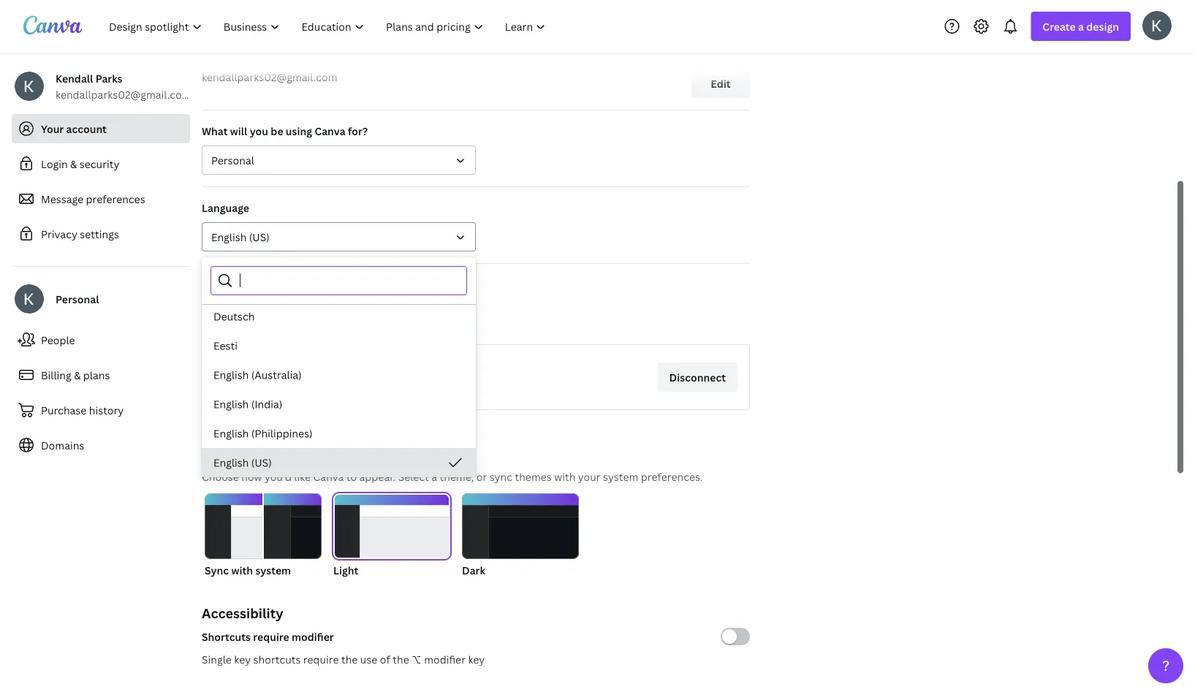 Task type: locate. For each thing, give the bounding box(es) containing it.
0 vertical spatial with
[[554, 470, 576, 484]]

to left appear.
[[346, 470, 357, 484]]

english (philippines) option
[[202, 419, 476, 448]]

people
[[41, 333, 75, 347]]

Language: English (US) button
[[202, 222, 476, 251]]

kendallparks02@gmail.com up be
[[202, 70, 337, 84]]

kendall
[[56, 71, 93, 85], [267, 383, 304, 397]]

key right ⌥
[[468, 652, 485, 666]]

english up theme
[[213, 427, 249, 440]]

to
[[309, 318, 320, 332], [351, 318, 362, 332], [346, 470, 357, 484]]

to inside theme choose how you'd like canva to appear. select a theme, or sync themes with your system preferences.
[[346, 470, 357, 484]]

0 vertical spatial kendallparks02@gmail.com
[[202, 70, 337, 84]]

english
[[211, 230, 247, 244], [213, 368, 249, 382], [213, 397, 249, 411], [213, 427, 249, 440], [213, 456, 249, 470]]

1 horizontal spatial use
[[360, 652, 378, 666]]

system right your
[[603, 470, 638, 484]]

0 vertical spatial personal
[[211, 153, 254, 167]]

key right the single
[[234, 652, 251, 666]]

0 vertical spatial &
[[70, 157, 77, 171]]

english (australia) button
[[202, 360, 476, 390]]

1 horizontal spatial kendallparks02@gmail.com
[[202, 70, 337, 84]]

english left (india)
[[213, 397, 249, 411]]

services
[[202, 318, 243, 332]]

1 horizontal spatial kendall
[[267, 383, 304, 397]]

english (india) option
[[202, 390, 476, 419]]

1 key from the left
[[234, 652, 251, 666]]

1 vertical spatial personal
[[56, 292, 99, 306]]

1 vertical spatial a
[[432, 470, 437, 484]]

require right 'shortcuts' at the left bottom
[[303, 652, 339, 666]]

0 vertical spatial use
[[290, 318, 307, 332]]

0 vertical spatial kendall
[[56, 71, 93, 85]]

edit
[[711, 76, 731, 90]]

login
[[41, 157, 68, 171]]

kendall inside google kendall parks
[[267, 383, 304, 397]]

personal up people
[[56, 292, 99, 306]]

& inside 'link'
[[70, 157, 77, 171]]

your account link
[[12, 114, 190, 143]]

0 horizontal spatial the
[[341, 652, 358, 666]]

2 vertical spatial canva
[[313, 470, 344, 484]]

the left of
[[341, 652, 358, 666]]

english inside "option"
[[213, 397, 249, 411]]

1 vertical spatial kendall
[[267, 383, 304, 397]]

1 horizontal spatial modifier
[[424, 652, 466, 666]]

the left ⌥
[[393, 652, 409, 666]]

0 vertical spatial canva
[[315, 124, 346, 138]]

require
[[253, 630, 289, 644], [303, 652, 339, 666]]

language
[[202, 201, 249, 215]]

None search field
[[240, 267, 458, 295]]

a left design in the right top of the page
[[1078, 19, 1084, 33]]

theme,
[[440, 470, 474, 484]]

1 horizontal spatial the
[[393, 652, 409, 666]]

0 horizontal spatial key
[[234, 652, 251, 666]]

personal
[[211, 153, 254, 167], [56, 292, 99, 306]]

personal down will
[[211, 153, 254, 167]]

google
[[267, 364, 302, 378]]

1 horizontal spatial key
[[468, 652, 485, 666]]

english (india) button
[[202, 390, 476, 419]]

a
[[1078, 19, 1084, 33], [432, 470, 437, 484]]

google kendall parks
[[267, 364, 333, 397]]

1 vertical spatial require
[[303, 652, 339, 666]]

0 vertical spatial you
[[250, 124, 268, 138]]

disconnect button
[[658, 363, 738, 392]]

english down english (philippines)
[[213, 456, 249, 470]]

1 horizontal spatial with
[[554, 470, 576, 484]]

1 vertical spatial kendallparks02@gmail.com
[[56, 87, 191, 101]]

in
[[340, 318, 349, 332]]

you right the that
[[269, 318, 287, 332]]

0 vertical spatial parks
[[96, 71, 123, 85]]

deutsch button
[[202, 302, 476, 331]]

1 vertical spatial (us)
[[251, 456, 272, 470]]

accessibility
[[202, 604, 283, 622]]

with left your
[[554, 470, 576, 484]]

appear.
[[359, 470, 396, 484]]

use
[[290, 318, 307, 332], [360, 652, 378, 666]]

deutsch option
[[202, 302, 476, 331]]

choose
[[202, 470, 239, 484]]

parks inside google kendall parks
[[306, 383, 333, 397]]

system inside theme choose how you'd like canva to appear. select a theme, or sync themes with your system preferences.
[[603, 470, 638, 484]]

& right login
[[70, 157, 77, 171]]

accounts
[[290, 277, 336, 291]]

0 horizontal spatial with
[[231, 563, 253, 577]]

& inside "link"
[[74, 368, 81, 382]]

settings
[[80, 227, 119, 241]]

kendall down (australia)
[[267, 383, 304, 397]]

canva inside theme choose how you'd like canva to appear. select a theme, or sync themes with your system preferences.
[[313, 470, 344, 484]]

billing
[[41, 368, 71, 382]]

connected
[[202, 277, 257, 291]]

require up 'shortcuts' at the left bottom
[[253, 630, 289, 644]]

security
[[80, 157, 119, 171]]

1 vertical spatial parks
[[306, 383, 333, 397]]

english down language
[[211, 230, 247, 244]]

message
[[41, 192, 83, 206]]

you
[[250, 124, 268, 138], [269, 318, 287, 332]]

english (us)
[[211, 230, 270, 244], [213, 456, 272, 470]]

to right in
[[351, 318, 362, 332]]

domains
[[41, 438, 84, 452]]

sync
[[205, 563, 229, 577]]

you left be
[[250, 124, 268, 138]]

0 horizontal spatial use
[[290, 318, 307, 332]]

1 vertical spatial system
[[255, 563, 291, 577]]

canva
[[315, 124, 346, 138], [364, 318, 395, 332], [313, 470, 344, 484]]

(us) down language
[[249, 230, 270, 244]]

kendall inside kendall parks kendallparks02@gmail.com
[[56, 71, 93, 85]]

single
[[202, 652, 232, 666]]

0 vertical spatial a
[[1078, 19, 1084, 33]]

0 horizontal spatial a
[[432, 470, 437, 484]]

1 vertical spatial with
[[231, 563, 253, 577]]

english (australia) option
[[202, 360, 476, 390]]

1 vertical spatial english (us)
[[213, 456, 272, 470]]

sync
[[490, 470, 512, 484]]

0 vertical spatial system
[[603, 470, 638, 484]]

0 horizontal spatial modifier
[[292, 630, 334, 644]]

canva left for?
[[315, 124, 346, 138]]

your account
[[41, 122, 107, 136]]

kendallparks02@gmail.com
[[202, 70, 337, 84], [56, 87, 191, 101]]

Dark button
[[462, 493, 579, 578]]

modifier up single key shortcuts require the use of the ⌥ modifier key
[[292, 630, 334, 644]]

kendall up your account
[[56, 71, 93, 85]]

canva right in
[[364, 318, 395, 332]]

english for english (india) button
[[213, 397, 249, 411]]

canva right 'like'
[[313, 470, 344, 484]]

Sync with system button
[[205, 493, 322, 578]]

(us) down english (philippines)
[[251, 456, 272, 470]]

0 horizontal spatial system
[[255, 563, 291, 577]]

english for language: english (us) button
[[211, 230, 247, 244]]

english (india)
[[213, 397, 282, 411]]

of
[[380, 652, 390, 666]]

0 horizontal spatial parks
[[96, 71, 123, 85]]

1 horizontal spatial a
[[1078, 19, 1084, 33]]

you for that
[[269, 318, 287, 332]]

be
[[271, 124, 283, 138]]

message preferences
[[41, 192, 145, 206]]

&
[[70, 157, 77, 171], [74, 368, 81, 382]]

themes
[[515, 470, 552, 484]]

1 vertical spatial you
[[269, 318, 287, 332]]

0 horizontal spatial kendall
[[56, 71, 93, 85]]

modifier right ⌥
[[424, 652, 466, 666]]

parks
[[96, 71, 123, 85], [306, 383, 333, 397]]

english down eesti
[[213, 368, 249, 382]]

with right sync
[[231, 563, 253, 577]]

eesti
[[213, 339, 238, 353]]

to left log
[[309, 318, 320, 332]]

single key shortcuts require the use of the ⌥ modifier key
[[202, 652, 485, 666]]

or
[[476, 470, 487, 484]]

1 vertical spatial &
[[74, 368, 81, 382]]

english (philippines)
[[213, 427, 313, 440]]

kendallparks02@gmail.com up the your account link
[[56, 87, 191, 101]]

& for login
[[70, 157, 77, 171]]

you for will
[[250, 124, 268, 138]]

purchase
[[41, 403, 87, 417]]

eesti option
[[202, 331, 476, 360]]

1 horizontal spatial system
[[603, 470, 638, 484]]

1 horizontal spatial parks
[[306, 383, 333, 397]]

design
[[1087, 19, 1119, 33]]

canva for theme
[[313, 470, 344, 484]]

⌥
[[412, 652, 422, 666]]

english (us) down language
[[211, 230, 270, 244]]

0 vertical spatial require
[[253, 630, 289, 644]]

english inside "button"
[[213, 368, 249, 382]]

(australia)
[[251, 368, 302, 382]]

use left of
[[360, 652, 378, 666]]

0 horizontal spatial require
[[253, 630, 289, 644]]

sync with system
[[205, 563, 291, 577]]

log
[[322, 318, 337, 332]]

english (us) option
[[202, 448, 476, 477]]

& for billing
[[74, 368, 81, 382]]

english (us) inside "option"
[[213, 456, 272, 470]]

key
[[234, 652, 251, 666], [468, 652, 485, 666]]

english (us) down english (philippines)
[[213, 456, 272, 470]]

0 vertical spatial modifier
[[292, 630, 334, 644]]

billing & plans link
[[12, 360, 190, 390]]

system up accessibility
[[255, 563, 291, 577]]

modifier
[[292, 630, 334, 644], [424, 652, 466, 666]]

a right select
[[432, 470, 437, 484]]

use left log
[[290, 318, 307, 332]]

& left "plans"
[[74, 368, 81, 382]]

1 horizontal spatial personal
[[211, 153, 254, 167]]

with
[[554, 470, 576, 484], [231, 563, 253, 577]]



Task type: vqa. For each thing, say whether or not it's contained in the screenshot.
page
no



Task type: describe. For each thing, give the bounding box(es) containing it.
what
[[202, 124, 228, 138]]

purchase history
[[41, 403, 124, 417]]

select
[[398, 470, 429, 484]]

that
[[246, 318, 266, 332]]

will
[[230, 124, 247, 138]]

login & security link
[[12, 149, 190, 178]]

privacy settings link
[[12, 219, 190, 249]]

preferences.
[[641, 470, 703, 484]]

(india)
[[251, 397, 282, 411]]

theme
[[202, 445, 246, 463]]

0 horizontal spatial kendallparks02@gmail.com
[[56, 87, 191, 101]]

1 the from the left
[[341, 652, 358, 666]]

using
[[286, 124, 312, 138]]

a inside create a design dropdown button
[[1078, 19, 1084, 33]]

social
[[259, 277, 288, 291]]

eesti button
[[202, 331, 476, 360]]

english (us) button
[[202, 448, 476, 477]]

shortcuts
[[253, 652, 301, 666]]

with inside theme choose how you'd like canva to appear. select a theme, or sync themes with your system preferences.
[[554, 470, 576, 484]]

like
[[294, 470, 311, 484]]

english for english (philippines) button at the left of page
[[213, 427, 249, 440]]

1 horizontal spatial require
[[303, 652, 339, 666]]

0 vertical spatial (us)
[[249, 230, 270, 244]]

create a design button
[[1031, 12, 1131, 41]]

billing & plans
[[41, 368, 110, 382]]

login & security
[[41, 157, 119, 171]]

create
[[1043, 19, 1076, 33]]

Light button
[[333, 493, 450, 578]]

your
[[578, 470, 601, 484]]

connected social accounts
[[202, 277, 336, 291]]

services that you use to log in to canva
[[202, 318, 395, 332]]

edit button
[[692, 69, 750, 98]]

1 vertical spatial canva
[[364, 318, 395, 332]]

shortcuts require modifier
[[202, 630, 334, 644]]

0 horizontal spatial personal
[[56, 292, 99, 306]]

canva for what
[[315, 124, 346, 138]]

how
[[241, 470, 262, 484]]

purchase history link
[[12, 395, 190, 425]]

you'd
[[265, 470, 292, 484]]

message preferences link
[[12, 184, 190, 213]]

2 the from the left
[[393, 652, 409, 666]]

preferences
[[86, 192, 145, 206]]

1 vertical spatial use
[[360, 652, 378, 666]]

english for english (australia) "button"
[[213, 368, 249, 382]]

privacy settings
[[41, 227, 119, 241]]

privacy
[[41, 227, 77, 241]]

light
[[333, 563, 358, 577]]

what will you be using canva for?
[[202, 124, 368, 138]]

your
[[41, 122, 64, 136]]

1 vertical spatial modifier
[[424, 652, 466, 666]]

deutsch
[[213, 310, 255, 323]]

domains link
[[12, 431, 190, 460]]

parks inside kendall parks kendallparks02@gmail.com
[[96, 71, 123, 85]]

top level navigation element
[[99, 12, 558, 41]]

plans
[[83, 368, 110, 382]]

with inside button
[[231, 563, 253, 577]]

dark
[[462, 563, 485, 577]]

(philippines)
[[251, 427, 313, 440]]

personal inside button
[[211, 153, 254, 167]]

kendall parks kendallparks02@gmail.com
[[56, 71, 191, 101]]

people link
[[12, 325, 190, 355]]

system inside button
[[255, 563, 291, 577]]

kendall parks image
[[1143, 11, 1172, 40]]

create a design
[[1043, 19, 1119, 33]]

english (philippines) button
[[202, 419, 476, 448]]

account
[[66, 122, 107, 136]]

for?
[[348, 124, 368, 138]]

(us) inside "option"
[[251, 456, 272, 470]]

0 vertical spatial english (us)
[[211, 230, 270, 244]]

english inside "option"
[[213, 456, 249, 470]]

english (australia)
[[213, 368, 302, 382]]

Personal button
[[202, 145, 476, 175]]

disconnect
[[669, 370, 726, 384]]

shortcuts
[[202, 630, 251, 644]]

history
[[89, 403, 124, 417]]

a inside theme choose how you'd like canva to appear. select a theme, or sync themes with your system preferences.
[[432, 470, 437, 484]]

theme choose how you'd like canva to appear. select a theme, or sync themes with your system preferences.
[[202, 445, 703, 484]]

2 key from the left
[[468, 652, 485, 666]]



